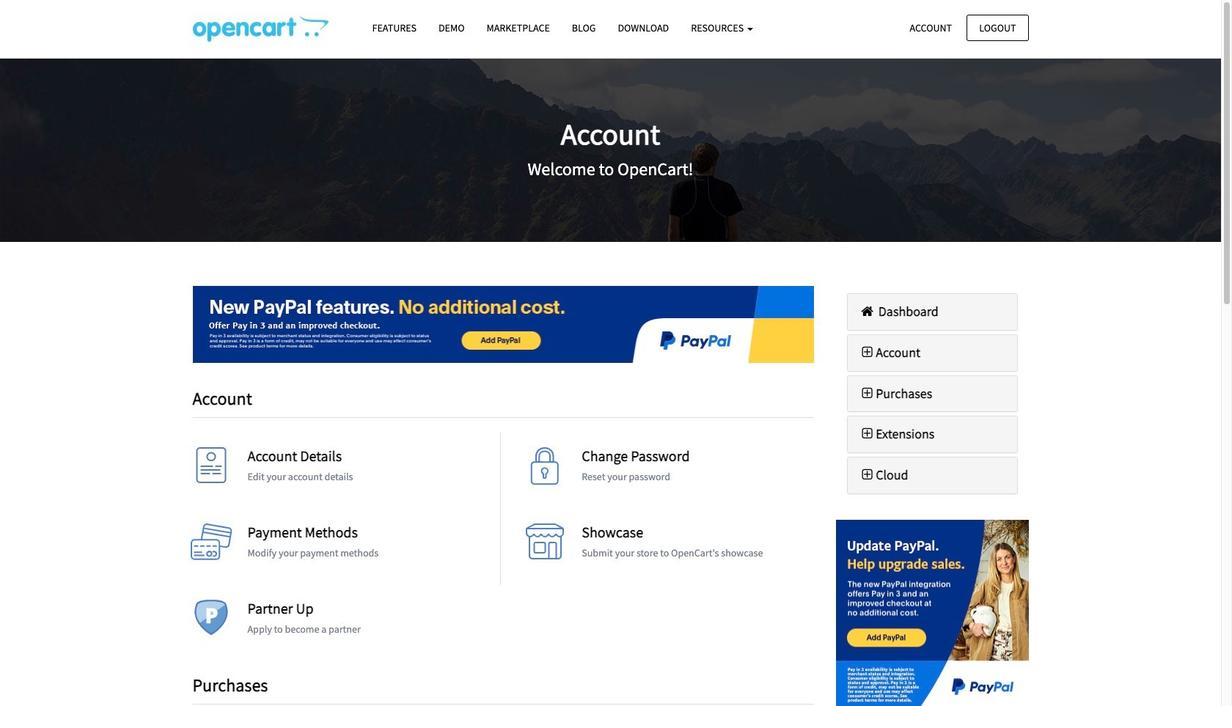 Task type: locate. For each thing, give the bounding box(es) containing it.
apply to become a partner image
[[189, 600, 233, 644]]

0 vertical spatial plus square o image
[[859, 428, 876, 441]]

account image
[[189, 447, 233, 491]]

payment methods image
[[189, 524, 233, 568]]

plus square o image
[[859, 428, 876, 441], [859, 469, 876, 482]]

1 vertical spatial plus square o image
[[859, 387, 876, 400]]

1 horizontal spatial paypal image
[[837, 520, 1029, 707]]

0 vertical spatial plus square o image
[[859, 346, 876, 359]]

plus square o image
[[859, 346, 876, 359], [859, 387, 876, 400]]

2 plus square o image from the top
[[859, 469, 876, 482]]

1 vertical spatial plus square o image
[[859, 469, 876, 482]]

paypal image
[[193, 286, 815, 363], [837, 520, 1029, 707]]

2 plus square o image from the top
[[859, 387, 876, 400]]

1 plus square o image from the top
[[859, 346, 876, 359]]

0 vertical spatial paypal image
[[193, 286, 815, 363]]



Task type: vqa. For each thing, say whether or not it's contained in the screenshot.
the bottommost Paypal image
yes



Task type: describe. For each thing, give the bounding box(es) containing it.
1 vertical spatial paypal image
[[837, 520, 1029, 707]]

0 horizontal spatial paypal image
[[193, 286, 815, 363]]

change password image
[[523, 447, 567, 491]]

showcase image
[[523, 524, 567, 568]]

opencart - your account image
[[193, 15, 328, 42]]

1 plus square o image from the top
[[859, 428, 876, 441]]

home image
[[859, 305, 876, 318]]



